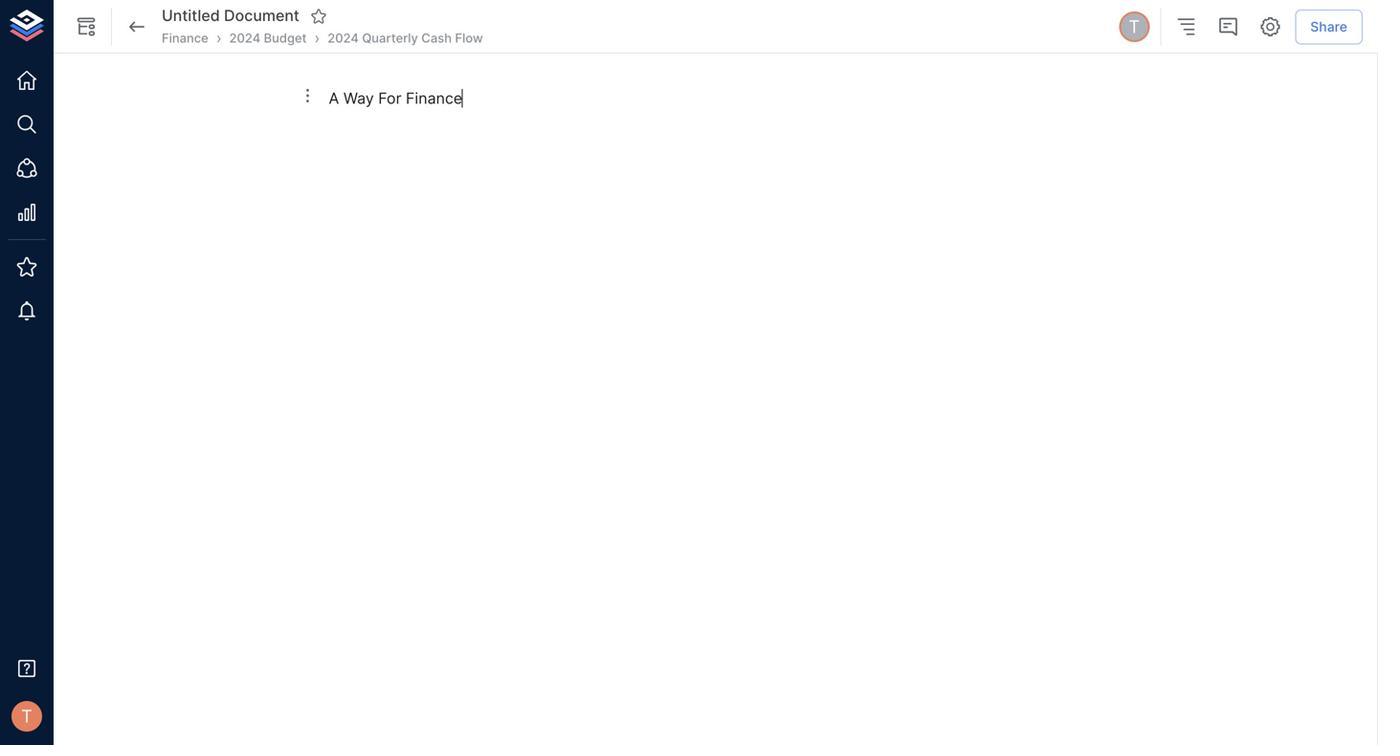 Task type: describe. For each thing, give the bounding box(es) containing it.
0 horizontal spatial t button
[[6, 696, 48, 738]]

1 horizontal spatial finance
[[406, 89, 463, 108]]

table of contents image
[[1175, 15, 1198, 38]]

t for the leftmost 't' 'button'
[[21, 706, 32, 728]]

quarterly
[[362, 31, 418, 45]]

finance inside "finance › 2024 budget › 2024 quarterly cash flow"
[[162, 31, 209, 45]]

way
[[344, 89, 374, 108]]

2024 quarterly cash flow link
[[328, 30, 483, 47]]

2 2024 from the left
[[328, 31, 359, 45]]

t for the topmost 't' 'button'
[[1129, 16, 1140, 37]]

1 › from the left
[[216, 29, 222, 47]]

1 2024 from the left
[[229, 31, 261, 45]]

show wiki image
[[75, 15, 98, 38]]

finance › 2024 budget › 2024 quarterly cash flow
[[162, 29, 483, 47]]

a way for finance
[[329, 89, 463, 108]]



Task type: vqa. For each thing, say whether or not it's contained in the screenshot.
FLOW
yes



Task type: locate. For each thing, give the bounding box(es) containing it.
untitled
[[162, 6, 220, 25]]

0 vertical spatial t
[[1129, 16, 1140, 37]]

a
[[329, 89, 339, 108]]

untitled document
[[162, 6, 300, 25]]

2024
[[229, 31, 261, 45], [328, 31, 359, 45]]

share button
[[1296, 9, 1363, 44]]

1 vertical spatial t button
[[6, 696, 48, 738]]

2 › from the left
[[315, 29, 320, 47]]

cash
[[422, 31, 452, 45]]

2024 budget link
[[229, 30, 307, 47]]

2024 left quarterly
[[328, 31, 359, 45]]

go back image
[[125, 15, 148, 38]]

0 horizontal spatial finance
[[162, 31, 209, 45]]

budget
[[264, 31, 307, 45]]

favorite image
[[310, 7, 327, 25]]

1 vertical spatial finance
[[406, 89, 463, 108]]

t
[[1129, 16, 1140, 37], [21, 706, 32, 728]]

› down untitled document
[[216, 29, 222, 47]]

1 horizontal spatial t button
[[1117, 9, 1153, 45]]

0 vertical spatial t button
[[1117, 9, 1153, 45]]

finance
[[162, 31, 209, 45], [406, 89, 463, 108]]

document
[[224, 6, 300, 25]]

2024 down untitled document
[[229, 31, 261, 45]]

settings image
[[1259, 15, 1282, 38]]

for
[[378, 89, 402, 108]]

finance down untitled
[[162, 31, 209, 45]]

share
[[1311, 18, 1348, 35]]

0 horizontal spatial t
[[21, 706, 32, 728]]

1 horizontal spatial 2024
[[328, 31, 359, 45]]

0 vertical spatial finance
[[162, 31, 209, 45]]

comments image
[[1217, 15, 1240, 38]]

0 horizontal spatial ›
[[216, 29, 222, 47]]

›
[[216, 29, 222, 47], [315, 29, 320, 47]]

1 horizontal spatial ›
[[315, 29, 320, 47]]

finance link
[[162, 30, 209, 47]]

› down favorite 'icon'
[[315, 29, 320, 47]]

finance right the for
[[406, 89, 463, 108]]

1 horizontal spatial t
[[1129, 16, 1140, 37]]

0 horizontal spatial 2024
[[229, 31, 261, 45]]

1 vertical spatial t
[[21, 706, 32, 728]]

t button
[[1117, 9, 1153, 45], [6, 696, 48, 738]]

flow
[[455, 31, 483, 45]]



